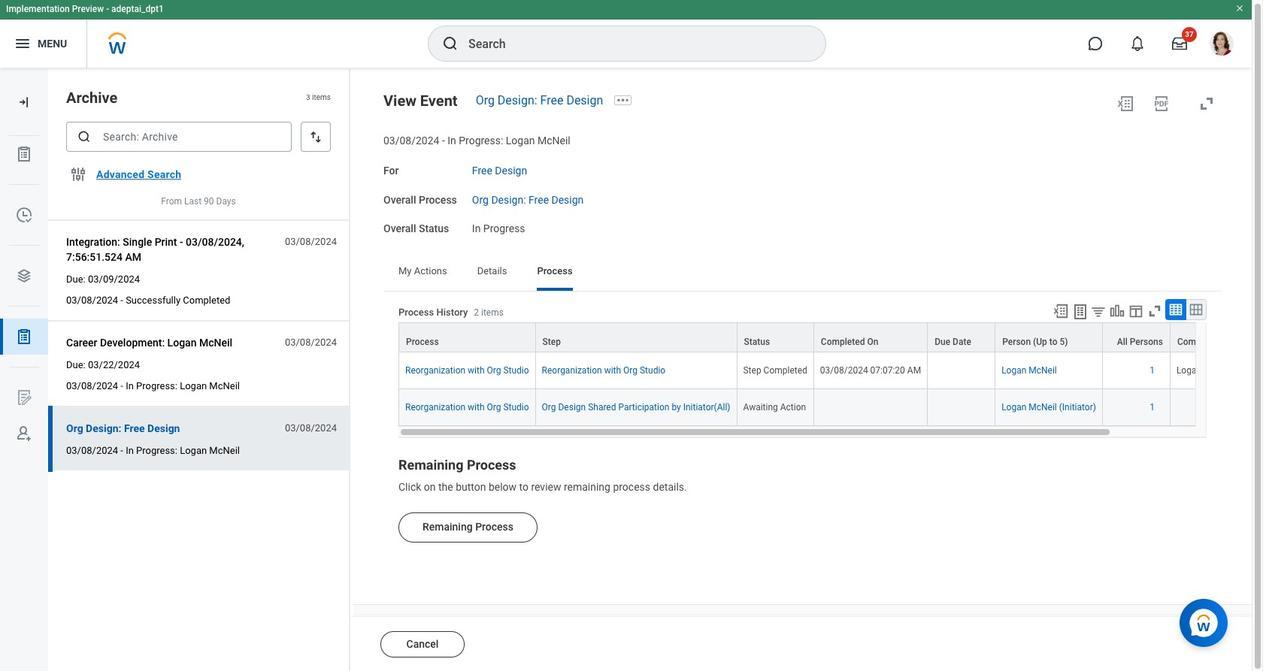 Task type: locate. For each thing, give the bounding box(es) containing it.
1 vertical spatial overall
[[384, 223, 416, 235]]

status down overall process
[[419, 223, 449, 235]]

awaiting
[[743, 402, 778, 413]]

due: down career
[[66, 359, 86, 371]]

rename image
[[15, 389, 33, 407]]

03/08/2024 - in progress: logan mcneil down 'org design: free design' button
[[66, 445, 240, 457]]

button
[[456, 481, 486, 493]]

1 vertical spatial due:
[[66, 359, 86, 371]]

progress: up 'free design' link
[[459, 135, 503, 147]]

0 vertical spatial org design: free design
[[476, 93, 603, 108]]

org design: free design
[[476, 93, 603, 108], [472, 194, 584, 206], [66, 423, 180, 435]]

row
[[399, 323, 1263, 353], [399, 353, 1263, 390], [399, 390, 1263, 426]]

1 vertical spatial design:
[[491, 194, 526, 206]]

completed down status "popup button"
[[764, 366, 807, 376]]

2 due: from the top
[[66, 359, 86, 371]]

archive
[[66, 89, 118, 107]]

0 horizontal spatial step
[[543, 337, 561, 347]]

all persons button
[[1103, 323, 1170, 352]]

workday assistant region
[[1180, 593, 1234, 647]]

am down single
[[125, 251, 141, 263]]

logan down the comment
[[1177, 366, 1202, 376]]

close environment banner image
[[1235, 4, 1245, 13]]

inbox large image
[[1172, 36, 1187, 51]]

to
[[1050, 337, 1058, 347], [519, 481, 529, 493]]

0 horizontal spatial items
[[312, 93, 331, 102]]

0 vertical spatial completed
[[183, 295, 230, 306]]

remaining process up "the"
[[399, 457, 516, 473]]

cell
[[928, 353, 996, 390], [814, 390, 928, 426], [928, 390, 996, 426], [1171, 390, 1263, 426]]

step for step
[[543, 337, 561, 347]]

step button
[[536, 323, 737, 352]]

2 vertical spatial org design: free design
[[66, 423, 180, 435]]

with for reorganization
[[468, 366, 485, 376]]

progress: down 'org design: free design' button
[[136, 445, 177, 457]]

1 vertical spatial status
[[744, 337, 770, 347]]

in left progress
[[472, 223, 481, 235]]

toolbar
[[1046, 299, 1207, 323]]

status
[[419, 223, 449, 235], [744, 337, 770, 347]]

overall for overall process
[[384, 194, 416, 206]]

process
[[613, 481, 650, 493]]

03/08/2024
[[384, 135, 439, 147], [285, 236, 337, 247], [66, 295, 118, 306], [285, 337, 337, 348], [820, 366, 868, 376], [66, 381, 118, 392], [285, 423, 337, 434], [66, 445, 118, 457]]

my tasks (all items) - expand/collapse chart image
[[1109, 303, 1126, 320]]

items
[[312, 93, 331, 102], [481, 308, 504, 318]]

due
[[935, 337, 951, 347]]

03/08/2024 - in progress: logan mcneil down career development: logan mcneil 'button'
[[66, 381, 240, 392]]

37 button
[[1163, 27, 1197, 60]]

design
[[567, 93, 603, 108], [495, 164, 527, 177], [552, 194, 584, 206], [558, 402, 586, 413], [147, 423, 180, 435]]

2 row from the top
[[399, 353, 1263, 390]]

list
[[0, 136, 48, 452]]

row containing process
[[399, 323, 1263, 353]]

1 vertical spatial 1 button
[[1150, 402, 1157, 414]]

0 vertical spatial overall
[[384, 194, 416, 206]]

due: for career development: logan mcneil
[[66, 359, 86, 371]]

cancel button
[[380, 632, 465, 658]]

advanced search button
[[90, 159, 187, 189]]

successfully
[[126, 295, 181, 306]]

participation
[[618, 402, 670, 413]]

0 horizontal spatial status
[[419, 223, 449, 235]]

items right 3
[[312, 93, 331, 102]]

logan down the person at right bottom
[[1002, 366, 1027, 376]]

clipboard image
[[15, 145, 33, 163]]

0 vertical spatial items
[[312, 93, 331, 102]]

1 horizontal spatial items
[[481, 308, 504, 318]]

due: down 7:56:51.524
[[66, 274, 86, 285]]

clipboard image
[[15, 328, 33, 346]]

2 horizontal spatial completed
[[821, 337, 865, 347]]

design: up 'free design' link
[[498, 93, 537, 108]]

awaiting action
[[743, 402, 806, 413]]

- right print
[[180, 236, 183, 248]]

remaining up on
[[399, 457, 464, 473]]

2 1 from the top
[[1150, 402, 1155, 413]]

1 horizontal spatial to
[[1050, 337, 1058, 347]]

fullscreen image right view printable version (pdf) icon
[[1198, 95, 1216, 113]]

org design shared participation by initiator(all) link
[[542, 402, 731, 413]]

export to excel image
[[1117, 95, 1135, 113], [1053, 303, 1069, 320]]

export to excel image left view printable version (pdf) icon
[[1117, 95, 1135, 113]]

process up "below"
[[467, 457, 516, 473]]

03/08/2024 - in progress: logan mcneil
[[384, 135, 571, 147], [66, 381, 240, 392], [66, 445, 240, 457]]

due: 03/22/2024
[[66, 359, 140, 371]]

completed
[[183, 295, 230, 306], [821, 337, 865, 347], [764, 366, 807, 376]]

justify image
[[14, 35, 32, 53]]

design: up overall status element
[[491, 194, 526, 206]]

to right "below"
[[519, 481, 529, 493]]

0 horizontal spatial export to excel image
[[1053, 303, 1069, 320]]

completed on
[[821, 337, 879, 347]]

1 horizontal spatial completed
[[764, 366, 807, 376]]

advanced
[[96, 168, 145, 180]]

remaining down "the"
[[423, 521, 473, 533]]

step inside popup button
[[543, 337, 561, 347]]

design: down due: 03/22/2024
[[86, 423, 121, 435]]

export to worksheets image
[[1072, 303, 1090, 321]]

0 vertical spatial 1 button
[[1150, 365, 1157, 377]]

career development: logan mcneil button
[[66, 334, 238, 352]]

step for step completed
[[743, 366, 761, 376]]

0 vertical spatial step
[[543, 337, 561, 347]]

1 button for logan mcneil (initiator)
[[1150, 402, 1157, 414]]

by
[[672, 402, 681, 413]]

my actions
[[399, 265, 447, 277]]

free
[[540, 93, 564, 108], [472, 164, 492, 177], [529, 194, 549, 206], [124, 423, 145, 435]]

row up the 03/08/2024 07:07:20 am
[[399, 323, 1263, 353]]

on
[[867, 337, 879, 347]]

(up
[[1033, 337, 1047, 347]]

completed right successfully
[[183, 295, 230, 306]]

completed inside 'item list' element
[[183, 295, 230, 306]]

row down the completed on
[[399, 353, 1263, 390]]

click to view/edit grid preferences image
[[1128, 303, 1144, 320]]

profile logan mcneil image
[[1210, 32, 1234, 59]]

remaining process down button
[[423, 521, 514, 533]]

1 vertical spatial remaining process
[[423, 521, 514, 533]]

1 vertical spatial completed
[[821, 337, 865, 347]]

03/08/2024 - in progress: logan mcneil up 'free design' link
[[384, 135, 571, 147]]

overall down the for
[[384, 194, 416, 206]]

process inside button
[[475, 521, 514, 533]]

fullscreen image right click to view/edit grid preferences icon
[[1147, 303, 1163, 320]]

click on the button below to review remaining process details.
[[399, 481, 687, 493]]

- right preview
[[106, 4, 109, 14]]

1 1 button from the top
[[1150, 365, 1157, 377]]

0 vertical spatial am
[[125, 251, 141, 263]]

overall down overall process
[[384, 223, 416, 235]]

logan
[[506, 135, 535, 147], [167, 337, 197, 349], [1002, 366, 1027, 376], [1177, 366, 1202, 376], [180, 381, 207, 392], [1002, 402, 1027, 413], [180, 445, 207, 457]]

clock check image
[[15, 206, 33, 224]]

perspective image
[[15, 267, 33, 285]]

1 vertical spatial 1
[[1150, 402, 1155, 413]]

1 vertical spatial export to excel image
[[1053, 303, 1069, 320]]

0 horizontal spatial to
[[519, 481, 529, 493]]

history
[[437, 307, 468, 318]]

1 vertical spatial am
[[907, 366, 921, 376]]

2 vertical spatial design:
[[86, 423, 121, 435]]

items right 2 on the left of the page
[[481, 308, 504, 318]]

logan right "development:"
[[167, 337, 197, 349]]

3 row from the top
[[399, 390, 1263, 426]]

7:56:51.524
[[66, 251, 123, 263]]

studio for reorganization with org studio
[[503, 366, 529, 376]]

1 row from the top
[[399, 323, 1263, 353]]

last
[[184, 196, 202, 207]]

implementation preview -   adeptai_dpt1
[[6, 4, 164, 14]]

due: for integration: single print - 03/08/2024, 7:56:51.524 am
[[66, 274, 86, 285]]

row down the 03/08/2024 07:07:20 am
[[399, 390, 1263, 426]]

0 vertical spatial 03/08/2024 - in progress: logan mcneil
[[384, 135, 571, 147]]

integration:
[[66, 236, 120, 248]]

logan up 'free design' link
[[506, 135, 535, 147]]

design inside button
[[147, 423, 180, 435]]

tab list
[[384, 255, 1222, 291]]

with
[[468, 366, 485, 376], [604, 366, 621, 376], [468, 402, 485, 413]]

remaining
[[399, 457, 464, 473], [423, 521, 473, 533]]

reorganization
[[405, 366, 466, 376], [542, 366, 602, 376], [405, 402, 466, 413]]

1 1 from the top
[[1150, 366, 1155, 376]]

mcneil
[[538, 135, 571, 147], [199, 337, 232, 349], [1029, 366, 1057, 376], [209, 381, 240, 392], [1029, 402, 1057, 413], [209, 445, 240, 457]]

0 vertical spatial export to excel image
[[1117, 95, 1135, 113]]

print
[[155, 236, 177, 248]]

progress
[[483, 223, 525, 235]]

menu banner
[[0, 0, 1252, 68]]

0 horizontal spatial completed
[[183, 295, 230, 306]]

process inside popup button
[[406, 337, 439, 347]]

process history 2 items
[[399, 307, 504, 318]]

progress: down career development: logan mcneil 'button'
[[136, 381, 177, 392]]

org design: free design for view event
[[476, 93, 603, 108]]

status up step completed
[[744, 337, 770, 347]]

export to excel image left export to worksheets image
[[1053, 303, 1069, 320]]

remaining process inside the remaining process button
[[423, 521, 514, 533]]

- down 03/09/2024
[[121, 295, 123, 306]]

1 horizontal spatial fullscreen image
[[1198, 95, 1216, 113]]

completed left on
[[821, 337, 865, 347]]

2 overall from the top
[[384, 223, 416, 235]]

sort image
[[308, 129, 323, 144]]

overall status
[[384, 223, 449, 235]]

0 horizontal spatial am
[[125, 251, 141, 263]]

free design link
[[472, 161, 527, 177]]

remaining inside button
[[423, 521, 473, 533]]

1 overall from the top
[[384, 194, 416, 206]]

review
[[531, 481, 561, 493]]

03/22/2024
[[88, 359, 140, 371]]

studio
[[503, 366, 529, 376], [640, 366, 666, 376], [503, 402, 529, 413]]

(initiator)
[[1059, 402, 1096, 413]]

0 vertical spatial design:
[[498, 93, 537, 108]]

to inside popup button
[[1050, 337, 1058, 347]]

1 horizontal spatial export to excel image
[[1117, 95, 1135, 113]]

process
[[419, 194, 457, 206], [537, 265, 573, 277], [399, 307, 434, 318], [406, 337, 439, 347], [467, 457, 516, 473], [475, 521, 514, 533]]

reorganization with org studio for org
[[405, 402, 529, 413]]

for
[[384, 164, 399, 177]]

org design: free design link for event
[[476, 93, 603, 108]]

integration: single print - 03/08/2024, 7:56:51.524 am button
[[66, 233, 277, 266]]

1 button for logan mcneil
[[1150, 365, 1157, 377]]

implementation
[[6, 4, 70, 14]]

logan mcneil: good w
[[1177, 366, 1263, 376]]

configure image
[[69, 165, 87, 183]]

org design: free design inside button
[[66, 423, 180, 435]]

2 1 button from the top
[[1150, 402, 1157, 414]]

mcneil inside 'button'
[[199, 337, 232, 349]]

1 vertical spatial org design: free design link
[[472, 191, 584, 206]]

overall
[[384, 194, 416, 206], [384, 223, 416, 235]]

1 for logan mcneil (initiator)
[[1150, 402, 1155, 413]]

1 due: from the top
[[66, 274, 86, 285]]

export to excel image for view event
[[1117, 95, 1135, 113]]

1 horizontal spatial step
[[743, 366, 761, 376]]

org
[[476, 93, 495, 108], [472, 194, 489, 206], [487, 366, 501, 376], [623, 366, 638, 376], [487, 402, 501, 413], [542, 402, 556, 413], [66, 423, 83, 435]]

studio for org design shared participation by initiator(all)
[[503, 402, 529, 413]]

process button
[[399, 323, 535, 352]]

process left history
[[399, 307, 434, 318]]

0 vertical spatial 1
[[1150, 366, 1155, 376]]

1 vertical spatial step
[[743, 366, 761, 376]]

overall process
[[384, 194, 457, 206]]

1 horizontal spatial status
[[744, 337, 770, 347]]

0 vertical spatial status
[[419, 223, 449, 235]]

export to excel image for process history
[[1053, 303, 1069, 320]]

1 vertical spatial to
[[519, 481, 529, 493]]

single
[[123, 236, 152, 248]]

0 horizontal spatial fullscreen image
[[1147, 303, 1163, 320]]

logan inside 'button'
[[167, 337, 197, 349]]

select to filter grid data image
[[1090, 304, 1107, 320]]

to left the 5)
[[1050, 337, 1058, 347]]

1 vertical spatial remaining
[[423, 521, 473, 533]]

3 items
[[306, 93, 331, 102]]

90
[[204, 196, 214, 207]]

process down process history 2 items
[[406, 337, 439, 347]]

1 vertical spatial items
[[481, 308, 504, 318]]

fullscreen image
[[1198, 95, 1216, 113], [1147, 303, 1163, 320]]

1 vertical spatial org design: free design
[[472, 194, 584, 206]]

reorganization with org studio
[[405, 366, 529, 376], [542, 366, 666, 376], [405, 402, 529, 413]]

status inside "popup button"
[[744, 337, 770, 347]]

am right 07:07:20
[[907, 366, 921, 376]]

0 vertical spatial org design: free design link
[[476, 93, 603, 108]]

user plus image
[[15, 425, 33, 443]]

person
[[1002, 337, 1031, 347]]

0 vertical spatial due:
[[66, 274, 86, 285]]

reorganization with org studio link for reorganization
[[405, 366, 529, 376]]

date
[[953, 337, 971, 347]]

0 vertical spatial to
[[1050, 337, 1058, 347]]

process down "below"
[[475, 521, 514, 533]]

-
[[106, 4, 109, 14], [442, 135, 445, 147], [180, 236, 183, 248], [121, 295, 123, 306], [121, 381, 123, 392], [121, 445, 123, 457]]



Task type: vqa. For each thing, say whether or not it's contained in the screenshot.
the bottommost '1'
yes



Task type: describe. For each thing, give the bounding box(es) containing it.
view event
[[384, 92, 458, 110]]

design: inside button
[[86, 423, 121, 435]]

03/08/2024 - successfully completed
[[66, 295, 230, 306]]

expand table image
[[1189, 302, 1204, 317]]

logan mcneil
[[1002, 366, 1057, 376]]

remaining
[[564, 481, 611, 493]]

status button
[[737, 323, 814, 352]]

career development: logan mcneil
[[66, 337, 232, 349]]

due: 03/09/2024
[[66, 274, 140, 285]]

org design: free design button
[[66, 420, 186, 438]]

process up overall status
[[419, 194, 457, 206]]

due date button
[[928, 323, 995, 352]]

with for org
[[468, 402, 485, 413]]

3
[[306, 93, 310, 102]]

person (up to 5) button
[[996, 323, 1102, 352]]

my
[[399, 265, 412, 277]]

design: for process
[[491, 194, 526, 206]]

overall for overall status
[[384, 223, 416, 235]]

click
[[399, 481, 421, 493]]

logan mcneil (initiator) link
[[1002, 402, 1096, 413]]

initiator(all)
[[683, 402, 731, 413]]

shared
[[588, 402, 616, 413]]

item list element
[[48, 69, 350, 672]]

search image
[[441, 35, 459, 53]]

design: for event
[[498, 93, 537, 108]]

03/08/2024 07:07:20 am
[[820, 366, 921, 376]]

completed inside popup button
[[821, 337, 865, 347]]

1 for logan mcneil
[[1150, 366, 1155, 376]]

in down event
[[448, 135, 456, 147]]

all persons
[[1117, 337, 1163, 347]]

table image
[[1169, 302, 1184, 317]]

notifications large image
[[1130, 36, 1145, 51]]

integration: single print - 03/08/2024, 7:56:51.524 am
[[66, 236, 244, 263]]

07:07:20
[[870, 366, 905, 376]]

cancel
[[406, 638, 439, 650]]

2 vertical spatial progress:
[[136, 445, 177, 457]]

on
[[424, 481, 436, 493]]

from
[[161, 196, 182, 207]]

person (up to 5)
[[1002, 337, 1068, 347]]

03/08/2024,
[[186, 236, 244, 248]]

advanced search
[[96, 168, 181, 180]]

step completed
[[743, 366, 807, 376]]

logan down career development: logan mcneil 'button'
[[180, 381, 207, 392]]

0 vertical spatial remaining process
[[399, 457, 516, 473]]

Search Workday  search field
[[468, 27, 795, 60]]

mcneil:
[[1204, 366, 1234, 376]]

details
[[477, 265, 507, 277]]

overall status element
[[472, 214, 525, 236]]

reorganization with org studio for reorganization
[[405, 366, 529, 376]]

view printable version (pdf) image
[[1153, 95, 1171, 113]]

free design
[[472, 164, 527, 177]]

0 vertical spatial progress:
[[459, 135, 503, 147]]

1 horizontal spatial am
[[907, 366, 921, 376]]

items inside process history 2 items
[[481, 308, 504, 318]]

03/09/2024
[[88, 274, 140, 285]]

0 vertical spatial remaining
[[399, 457, 464, 473]]

org inside button
[[66, 423, 83, 435]]

in progress
[[472, 223, 525, 235]]

actions
[[414, 265, 447, 277]]

in down 'org design: free design' button
[[126, 445, 134, 457]]

menu button
[[0, 20, 87, 68]]

below
[[489, 481, 517, 493]]

logan down logan mcneil link
[[1002, 402, 1027, 413]]

completed on button
[[814, 323, 927, 352]]

items inside 'item list' element
[[312, 93, 331, 102]]

reorganization for org
[[405, 402, 466, 413]]

w
[[1260, 366, 1263, 376]]

1 vertical spatial progress:
[[136, 381, 177, 392]]

- down 'org design: free design' button
[[121, 445, 123, 457]]

org design: free design link for process
[[472, 191, 584, 206]]

org design shared participation by initiator(all)
[[542, 402, 731, 413]]

free inside button
[[124, 423, 145, 435]]

all
[[1117, 337, 1128, 347]]

from last 90 days
[[161, 196, 236, 207]]

good
[[1237, 366, 1258, 376]]

days
[[216, 196, 236, 207]]

reorganization with org studio link for org
[[405, 402, 529, 413]]

view
[[384, 92, 417, 110]]

due date
[[935, 337, 971, 347]]

Search: Archive text field
[[66, 122, 292, 152]]

development:
[[100, 337, 165, 349]]

logan down 'org design: free design' button
[[180, 445, 207, 457]]

reorganization for reorganization
[[405, 366, 466, 376]]

action
[[780, 402, 806, 413]]

- down event
[[442, 135, 445, 147]]

transformation import image
[[17, 95, 32, 110]]

tab list containing my actions
[[384, 255, 1222, 291]]

- inside integration: single print - 03/08/2024, 7:56:51.524 am
[[180, 236, 183, 248]]

2 vertical spatial completed
[[764, 366, 807, 376]]

org design: free design for overall process
[[472, 194, 584, 206]]

career
[[66, 337, 97, 349]]

process right details
[[537, 265, 573, 277]]

1 vertical spatial 03/08/2024 - in progress: logan mcneil
[[66, 381, 240, 392]]

menu
[[38, 37, 67, 49]]

remaining process button
[[399, 513, 538, 543]]

37
[[1185, 30, 1194, 38]]

search image
[[77, 129, 92, 144]]

in inside overall status element
[[472, 223, 481, 235]]

preview
[[72, 4, 104, 14]]

1 vertical spatial fullscreen image
[[1147, 303, 1163, 320]]

adeptai_dpt1
[[111, 4, 164, 14]]

search
[[147, 168, 181, 180]]

persons
[[1130, 337, 1163, 347]]

in down 03/22/2024
[[126, 381, 134, 392]]

- inside menu banner
[[106, 4, 109, 14]]

0 vertical spatial fullscreen image
[[1198, 95, 1216, 113]]

the
[[438, 481, 453, 493]]

2
[[474, 308, 479, 318]]

- down 03/22/2024
[[121, 381, 123, 392]]

comment button
[[1171, 323, 1263, 352]]

logan mcneil (initiator)
[[1002, 402, 1096, 413]]

2 vertical spatial 03/08/2024 - in progress: logan mcneil
[[66, 445, 240, 457]]

5)
[[1060, 337, 1068, 347]]

details.
[[653, 481, 687, 493]]

am inside integration: single print - 03/08/2024, 7:56:51.524 am
[[125, 251, 141, 263]]



